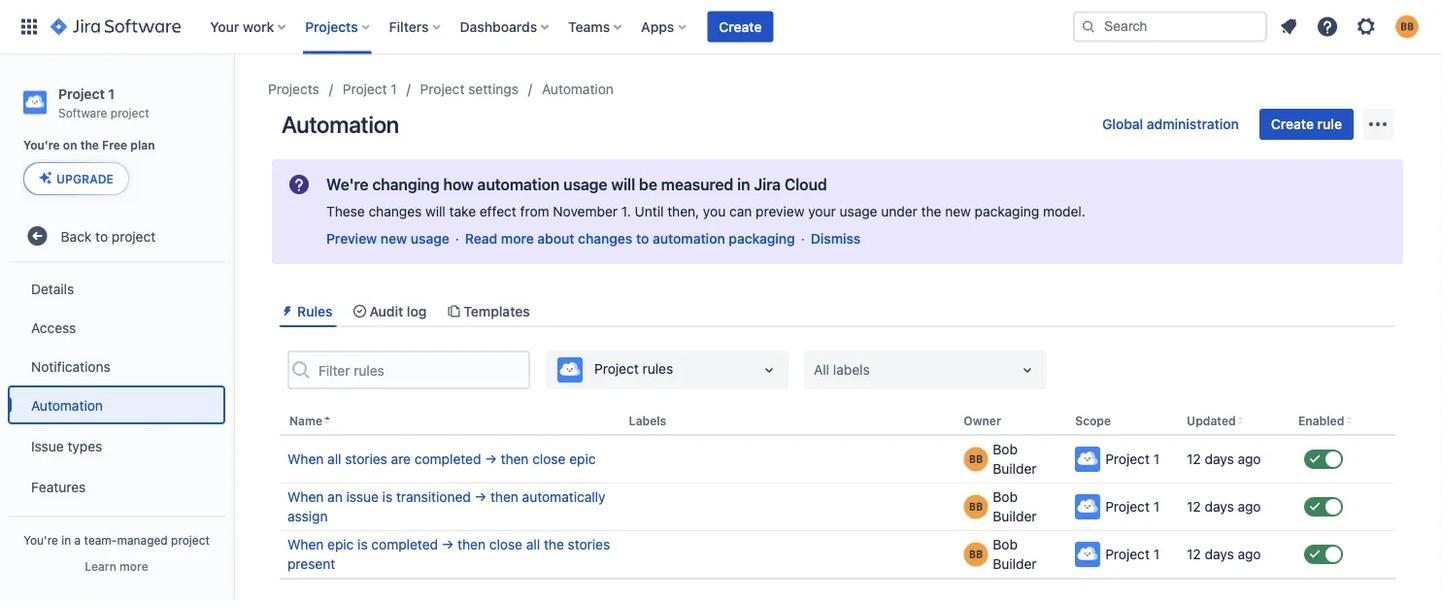 Task type: vqa. For each thing, say whether or not it's contained in the screenshot.
rightmost stories
yes



Task type: describe. For each thing, give the bounding box(es) containing it.
1 vertical spatial usage
[[840, 203, 878, 220]]

projects for projects link
[[268, 81, 319, 97]]

managed
[[117, 533, 168, 547]]

more inside "button"
[[120, 559, 148, 573]]

settings image
[[1355, 15, 1378, 38]]

when an issue is transitioned → then automatically assign
[[288, 489, 606, 525]]

→ for completed
[[485, 451, 497, 467]]

administration
[[1147, 116, 1239, 132]]

you're on the free plan
[[23, 138, 155, 152]]

until
[[635, 203, 664, 220]]

project settings link
[[420, 78, 519, 101]]

when for when epic is completed → then close all the stories present
[[288, 537, 324, 553]]

actions image
[[1367, 113, 1390, 136]]

projects button
[[299, 11, 377, 42]]

sidebar navigation image
[[212, 78, 254, 117]]

we're
[[326, 175, 369, 194]]

is inside 'when an issue is transitioned → then automatically assign'
[[382, 489, 393, 505]]

is inside when epic is completed → then close all the stories present
[[358, 537, 368, 553]]

enabled button
[[1291, 407, 1357, 435]]

projects for projects popup button
[[305, 18, 358, 34]]

owner
[[964, 414, 1001, 428]]

→ inside when epic is completed → then close all the stories present
[[442, 537, 454, 553]]

when epic is completed → then close all the stories present
[[288, 537, 610, 572]]

bob builder image
[[964, 543, 988, 567]]

1 vertical spatial in
[[61, 533, 71, 547]]

your profile and settings image
[[1396, 15, 1419, 38]]

0 vertical spatial will
[[611, 175, 635, 194]]

then,
[[668, 203, 699, 220]]

then for close
[[501, 451, 529, 467]]

bob builder for when epic is completed → then close all the stories present
[[993, 537, 1037, 572]]

measured
[[661, 175, 734, 194]]

can
[[729, 203, 752, 220]]

details link
[[8, 269, 225, 308]]

1 vertical spatial automation
[[653, 231, 725, 247]]

preview
[[756, 203, 805, 220]]

when all stories are completed → then close epic
[[288, 451, 596, 467]]

back to project link
[[8, 217, 225, 256]]

your
[[808, 203, 836, 220]]

about
[[538, 231, 575, 247]]

bob builder image for when an issue is transitioned → then automatically assign
[[964, 495, 988, 519]]

builder for when all stories are completed → then close epic
[[993, 461, 1037, 477]]

filters button
[[383, 11, 448, 42]]

cloud
[[785, 175, 827, 194]]

ago for when epic is completed → then close all the stories present
[[1238, 547, 1261, 563]]

november
[[553, 203, 618, 220]]

read more about changes to automation packaging button
[[465, 229, 795, 249]]

access link
[[8, 308, 225, 347]]

project rules
[[594, 361, 673, 377]]

when for when all stories are completed → then close epic
[[288, 451, 324, 467]]

project settings
[[420, 81, 519, 97]]

days for when epic is completed → then close all the stories present
[[1205, 547, 1234, 563]]

back
[[61, 228, 92, 244]]

changes inside we're changing how automation usage will be measured in jira cloud these changes will take effect from november 1. until then, you can preview your usage under the new packaging model.
[[369, 203, 422, 220]]

when an issue is transitioned → then automatically assign link
[[288, 488, 613, 527]]

rule
[[1318, 116, 1342, 132]]

all labels
[[814, 362, 870, 378]]

epic inside when epic is completed → then close all the stories present
[[327, 537, 354, 553]]

jira
[[754, 175, 781, 194]]

preview new usage button
[[326, 229, 450, 249]]

upgrade button
[[24, 163, 128, 194]]

1 vertical spatial project
[[112, 228, 156, 244]]

Search field
[[1073, 11, 1268, 42]]

create rule
[[1271, 116, 1342, 132]]

teams
[[568, 18, 610, 34]]

automation inside we're changing how automation usage will be measured in jira cloud these changes will take effect from november 1. until then, you can preview your usage under the new packaging model.
[[477, 175, 560, 194]]

banner containing your work
[[0, 0, 1442, 54]]

notifications
[[31, 358, 110, 374]]

assign
[[288, 509, 328, 525]]

audit log image
[[352, 304, 368, 319]]

12 days ago for when an issue is transitioned → then automatically assign
[[1187, 499, 1261, 515]]

→ for transitioned
[[475, 489, 487, 505]]

teams button
[[563, 11, 630, 42]]

1 horizontal spatial to
[[636, 231, 649, 247]]

packaging inside we're changing how automation usage will be measured in jira cloud these changes will take effect from november 1. until then, you can preview your usage under the new packaging model.
[[975, 203, 1039, 220]]

your
[[210, 18, 239, 34]]

all
[[814, 362, 830, 378]]

create rule button
[[1260, 109, 1354, 140]]

team-
[[84, 533, 117, 547]]

close inside when epic is completed → then close all the stories present
[[489, 537, 523, 553]]

labels
[[629, 414, 667, 428]]

labels
[[833, 362, 870, 378]]

0 horizontal spatial to
[[95, 228, 108, 244]]

types
[[67, 438, 102, 454]]

you
[[703, 203, 726, 220]]

open image
[[1016, 359, 1039, 382]]

be
[[639, 175, 657, 194]]

the inside when epic is completed → then close all the stories present
[[544, 537, 564, 553]]

open image
[[758, 359, 781, 382]]

name button
[[280, 407, 621, 435]]

tab list containing rules
[[272, 295, 1404, 328]]

an
[[327, 489, 343, 505]]

days for when all stories are completed → then close epic
[[1205, 451, 1234, 467]]

free
[[102, 138, 127, 152]]

projects link
[[268, 78, 319, 101]]

how
[[443, 175, 474, 194]]

expand image
[[8, 515, 31, 538]]

read
[[465, 231, 497, 247]]

we're changing how automation usage will be measured in jira cloud these changes will take effect from november 1. until then, you can preview your usage under the new packaging model.
[[326, 175, 1086, 220]]

project 1 for when an issue is transitioned → then automatically assign
[[1106, 499, 1160, 515]]

effect
[[480, 203, 517, 220]]

global
[[1102, 116, 1143, 132]]

are
[[391, 451, 411, 467]]

filters
[[389, 18, 429, 34]]

rules
[[297, 303, 333, 319]]

automatically
[[522, 489, 606, 505]]

global administration
[[1102, 116, 1239, 132]]

when epic is completed → then close all the stories present link
[[288, 535, 613, 574]]

1.
[[621, 203, 631, 220]]

1 · from the left
[[455, 231, 459, 247]]

audit
[[370, 303, 403, 319]]

back to project
[[61, 228, 156, 244]]

bob for when epic is completed → then close all the stories present
[[993, 537, 1018, 553]]

preview new usage · read more about changes to automation packaging · dismiss
[[326, 231, 861, 247]]

access
[[31, 319, 76, 335]]

in inside we're changing how automation usage will be measured in jira cloud these changes will take effect from november 1. until then, you can preview your usage under the new packaging model.
[[737, 175, 750, 194]]

issue types
[[31, 438, 102, 454]]

scope
[[1075, 414, 1111, 428]]



Task type: locate. For each thing, give the bounding box(es) containing it.
0 vertical spatial when
[[288, 451, 324, 467]]

1 inside project 1 software project
[[108, 85, 115, 102]]

2 horizontal spatial automation
[[542, 81, 614, 97]]

1 vertical spatial automation
[[282, 111, 399, 138]]

projects
[[305, 18, 358, 34], [268, 81, 319, 97]]

0 vertical spatial new
[[945, 203, 971, 220]]

create inside button
[[1271, 116, 1314, 132]]

create
[[719, 18, 762, 34], [1271, 116, 1314, 132]]

2 vertical spatial 12 days ago
[[1187, 547, 1261, 563]]

create button
[[707, 11, 774, 42]]

12 for when an issue is transitioned → then automatically assign
[[1187, 499, 1201, 515]]

create right apps dropdown button at the top of page
[[719, 18, 762, 34]]

1 vertical spatial builder
[[993, 509, 1037, 525]]

2 vertical spatial when
[[288, 537, 324, 553]]

0 vertical spatial project
[[111, 106, 149, 119]]

0 horizontal spatial close
[[489, 537, 523, 553]]

automation down project 1 link
[[282, 111, 399, 138]]

1 vertical spatial the
[[921, 203, 942, 220]]

0 vertical spatial 12 days ago
[[1187, 451, 1261, 467]]

usage up november
[[564, 175, 608, 194]]

learn more
[[85, 559, 148, 573]]

1 horizontal spatial epic
[[569, 451, 596, 467]]

transitioned
[[396, 489, 471, 505]]

project inside project 1 software project
[[111, 106, 149, 119]]

2 horizontal spatial usage
[[840, 203, 878, 220]]

1 horizontal spatial changes
[[578, 231, 633, 247]]

when all stories are completed → then close epic link
[[288, 450, 596, 469]]

1 for when epic is completed → then close all the stories present
[[1154, 547, 1160, 563]]

notifications link
[[8, 347, 225, 386]]

3 builder from the top
[[993, 556, 1037, 572]]

2 vertical spatial project
[[171, 533, 210, 547]]

0 vertical spatial in
[[737, 175, 750, 194]]

1 horizontal spatial in
[[737, 175, 750, 194]]

1 horizontal spatial automation
[[653, 231, 725, 247]]

12 days ago for when all stories are completed → then close epic
[[1187, 451, 1261, 467]]

0 vertical spatial changes
[[369, 203, 422, 220]]

then inside 'link'
[[501, 451, 529, 467]]

2 days from the top
[[1205, 499, 1234, 515]]

audit log
[[370, 303, 427, 319]]

project
[[111, 106, 149, 119], [112, 228, 156, 244], [171, 533, 210, 547]]

0 horizontal spatial epic
[[327, 537, 354, 553]]

you're for you're on the free plan
[[23, 138, 60, 152]]

all inside when epic is completed → then close all the stories present
[[526, 537, 540, 553]]

bob builder for when all stories are completed → then close epic
[[993, 442, 1037, 477]]

projects right sidebar navigation icon
[[268, 81, 319, 97]]

1 ago from the top
[[1238, 451, 1261, 467]]

in left "jira"
[[737, 175, 750, 194]]

12 for when all stories are completed → then close epic
[[1187, 451, 1201, 467]]

1 vertical spatial completed
[[371, 537, 438, 553]]

0 vertical spatial more
[[501, 231, 534, 247]]

updated
[[1187, 414, 1236, 428]]

issue types link
[[8, 425, 225, 467]]

0 horizontal spatial stories
[[345, 451, 387, 467]]

0 horizontal spatial the
[[80, 138, 99, 152]]

when up assign in the left of the page
[[288, 489, 324, 505]]

0 horizontal spatial usage
[[411, 231, 450, 247]]

ago for when all stories are completed → then close epic
[[1238, 451, 1261, 467]]

close down when an issue is transitioned → then automatically assign link
[[489, 537, 523, 553]]

jira software image
[[51, 15, 181, 38], [51, 15, 181, 38]]

0 horizontal spatial new
[[381, 231, 407, 247]]

a
[[74, 533, 81, 547]]

2 horizontal spatial the
[[921, 203, 942, 220]]

1 you're from the top
[[23, 138, 60, 152]]

automation
[[477, 175, 560, 194], [653, 231, 725, 247]]

project right managed
[[171, 533, 210, 547]]

board
[[31, 518, 68, 534]]

automation
[[542, 81, 614, 97], [282, 111, 399, 138], [31, 397, 103, 413]]

ago for when an issue is transitioned → then automatically assign
[[1238, 499, 1261, 515]]

2 vertical spatial then
[[458, 537, 486, 553]]

is right issue
[[382, 489, 393, 505]]

present
[[288, 556, 335, 572]]

→ inside 'when an issue is transitioned → then automatically assign'
[[475, 489, 487, 505]]

1 days from the top
[[1205, 451, 1234, 467]]

bob builder for when an issue is transitioned → then automatically assign
[[993, 489, 1037, 525]]

1 builder from the top
[[993, 461, 1037, 477]]

0 vertical spatial you're
[[23, 138, 60, 152]]

project up plan
[[111, 106, 149, 119]]

board button
[[8, 506, 225, 545]]

your work button
[[204, 11, 294, 42]]

1 vertical spatial ago
[[1238, 499, 1261, 515]]

1 vertical spatial →
[[475, 489, 487, 505]]

all up an
[[327, 451, 341, 467]]

2 vertical spatial days
[[1205, 547, 1234, 563]]

2 vertical spatial usage
[[411, 231, 450, 247]]

features link
[[8, 467, 225, 506]]

dismiss button
[[811, 229, 861, 249]]

the right under
[[921, 203, 942, 220]]

to right back
[[95, 228, 108, 244]]

1 vertical spatial packaging
[[729, 231, 795, 247]]

3 12 days ago from the top
[[1187, 547, 1261, 563]]

2 12 from the top
[[1187, 499, 1201, 515]]

new inside we're changing how automation usage will be measured in jira cloud these changes will take effect from november 1. until then, you can preview your usage under the new packaging model.
[[945, 203, 971, 220]]

packaging left model.
[[975, 203, 1039, 220]]

primary element
[[12, 0, 1073, 54]]

packaging
[[975, 203, 1039, 220], [729, 231, 795, 247]]

1 vertical spatial is
[[358, 537, 368, 553]]

1 12 from the top
[[1187, 451, 1201, 467]]

when up present
[[288, 537, 324, 553]]

stories inside when epic is completed → then close all the stories present
[[568, 537, 610, 553]]

12 for when epic is completed → then close all the stories present
[[1187, 547, 1201, 563]]

0 vertical spatial completed
[[415, 451, 481, 467]]

tab list
[[272, 295, 1404, 328]]

to down the until at the left top of the page
[[636, 231, 649, 247]]

3 bob builder from the top
[[993, 537, 1037, 572]]

1 vertical spatial days
[[1205, 499, 1234, 515]]

project up details link
[[112, 228, 156, 244]]

projects right work
[[305, 18, 358, 34]]

0 horizontal spatial will
[[425, 203, 446, 220]]

1 horizontal spatial automation
[[282, 111, 399, 138]]

2 vertical spatial bob builder
[[993, 537, 1037, 572]]

1 vertical spatial stories
[[568, 537, 610, 553]]

2 vertical spatial →
[[442, 537, 454, 553]]

0 horizontal spatial automation
[[31, 397, 103, 413]]

is down issue
[[358, 537, 368, 553]]

name
[[289, 414, 322, 428]]

1 horizontal spatial automation link
[[542, 78, 614, 101]]

the down automatically
[[544, 537, 564, 553]]

you're
[[23, 138, 60, 152], [23, 533, 58, 547]]

→ down when an issue is transitioned → then automatically assign link
[[442, 537, 454, 553]]

then up automatically
[[501, 451, 529, 467]]

create inside button
[[719, 18, 762, 34]]

1 bob builder from the top
[[993, 442, 1037, 477]]

completed down transitioned at the left bottom
[[371, 537, 438, 553]]

epic up automatically
[[569, 451, 596, 467]]

on
[[63, 138, 77, 152]]

plan
[[130, 138, 155, 152]]

2 vertical spatial builder
[[993, 556, 1037, 572]]

1 vertical spatial more
[[120, 559, 148, 573]]

1 vertical spatial automation link
[[8, 386, 225, 425]]

1 vertical spatial bob
[[993, 489, 1018, 505]]

· left read
[[455, 231, 459, 247]]

1 vertical spatial close
[[489, 537, 523, 553]]

2 vertical spatial 12
[[1187, 547, 1201, 563]]

project 1 for when all stories are completed → then close epic
[[1106, 451, 1160, 467]]

2 · from the left
[[801, 231, 805, 247]]

0 vertical spatial packaging
[[975, 203, 1039, 220]]

0 vertical spatial bob builder
[[993, 442, 1037, 477]]

0 vertical spatial bob builder image
[[964, 447, 988, 472]]

· left dismiss
[[801, 231, 805, 247]]

automation link for project settings
[[542, 78, 614, 101]]

0 vertical spatial create
[[719, 18, 762, 34]]

bob for when all stories are completed → then close epic
[[993, 442, 1018, 458]]

1 horizontal spatial stories
[[568, 537, 610, 553]]

the right "on"
[[80, 138, 99, 152]]

1 bob builder image from the top
[[964, 447, 988, 472]]

builder for when epic is completed → then close all the stories present
[[993, 556, 1037, 572]]

create for create rule
[[1271, 116, 1314, 132]]

automation down then, on the top left of the page
[[653, 231, 725, 247]]

usage down take
[[411, 231, 450, 247]]

then inside 'when an issue is transitioned → then automatically assign'
[[490, 489, 519, 505]]

dashboards button
[[454, 11, 557, 42]]

1 for when an issue is transitioned → then automatically assign
[[1154, 499, 1160, 515]]

0 horizontal spatial all
[[327, 451, 341, 467]]

bob builder
[[993, 442, 1037, 477], [993, 489, 1037, 525], [993, 537, 1037, 572]]

to
[[95, 228, 108, 244], [636, 231, 649, 247]]

rules image
[[280, 304, 295, 319]]

0 vertical spatial usage
[[564, 175, 608, 194]]

usage
[[564, 175, 608, 194], [840, 203, 878, 220], [411, 231, 450, 247]]

0 horizontal spatial in
[[61, 533, 71, 547]]

packaging down 'preview' at top right
[[729, 231, 795, 247]]

then for automatically
[[490, 489, 519, 505]]

0 vertical spatial bob
[[993, 442, 1018, 458]]

days for when an issue is transitioned → then automatically assign
[[1205, 499, 1234, 515]]

then down when an issue is transitioned → then automatically assign link
[[458, 537, 486, 553]]

0 horizontal spatial automation
[[477, 175, 560, 194]]

0 vertical spatial automation
[[542, 81, 614, 97]]

model.
[[1043, 203, 1086, 220]]

0 vertical spatial days
[[1205, 451, 1234, 467]]

all inside 'link'
[[327, 451, 341, 467]]

automation down notifications
[[31, 397, 103, 413]]

1 when from the top
[[288, 451, 324, 467]]

will left take
[[425, 203, 446, 220]]

1 vertical spatial new
[[381, 231, 407, 247]]

0 vertical spatial all
[[327, 451, 341, 467]]

appswitcher icon image
[[17, 15, 41, 38]]

project 1 link
[[343, 78, 397, 101]]

changes
[[369, 203, 422, 220], [578, 231, 633, 247]]

automation link up types
[[8, 386, 225, 425]]

0 horizontal spatial create
[[719, 18, 762, 34]]

12 days ago for when epic is completed → then close all the stories present
[[1187, 547, 1261, 563]]

help image
[[1316, 15, 1339, 38]]

automation link
[[542, 78, 614, 101], [8, 386, 225, 425]]

all down automatically
[[526, 537, 540, 553]]

0 vertical spatial the
[[80, 138, 99, 152]]

banner
[[0, 0, 1442, 54]]

under
[[881, 203, 918, 220]]

2 ago from the top
[[1238, 499, 1261, 515]]

rules
[[643, 361, 673, 377]]

you're for you're in a team-managed project
[[23, 533, 58, 547]]

epic up present
[[327, 537, 354, 553]]

2 bob builder image from the top
[[964, 495, 988, 519]]

0 horizontal spatial packaging
[[729, 231, 795, 247]]

global administration link
[[1091, 109, 1251, 140]]

then
[[501, 451, 529, 467], [490, 489, 519, 505], [458, 537, 486, 553]]

builder for when an issue is transitioned → then automatically assign
[[993, 509, 1037, 525]]

1 horizontal spatial create
[[1271, 116, 1314, 132]]

0 vertical spatial is
[[382, 489, 393, 505]]

0 horizontal spatial automation link
[[8, 386, 225, 425]]

new right preview
[[381, 231, 407, 247]]

group
[[8, 263, 225, 601]]

2 when from the top
[[288, 489, 324, 505]]

notifications image
[[1277, 15, 1301, 38]]

will left the be
[[611, 175, 635, 194]]

1 vertical spatial bob builder image
[[964, 495, 988, 519]]

0 vertical spatial automation
[[477, 175, 560, 194]]

0 horizontal spatial changes
[[369, 203, 422, 220]]

when inside 'link'
[[288, 451, 324, 467]]

2 bob builder from the top
[[993, 489, 1037, 525]]

Filter rules field
[[313, 353, 528, 388]]

1 12 days ago from the top
[[1187, 451, 1261, 467]]

3 ago from the top
[[1238, 547, 1261, 563]]

0 vertical spatial projects
[[305, 18, 358, 34]]

when down name on the left bottom of page
[[288, 451, 324, 467]]

0 vertical spatial then
[[501, 451, 529, 467]]

2 vertical spatial bob
[[993, 537, 1018, 553]]

all
[[327, 451, 341, 467], [526, 537, 540, 553]]

stories inside 'link'
[[345, 451, 387, 467]]

2 vertical spatial automation
[[31, 397, 103, 413]]

completed
[[415, 451, 481, 467], [371, 537, 438, 553]]

you're left "on"
[[23, 138, 60, 152]]

bob for when an issue is transitioned → then automatically assign
[[993, 489, 1018, 505]]

details
[[31, 281, 74, 297]]

more down from at left
[[501, 231, 534, 247]]

·
[[455, 231, 459, 247], [801, 231, 805, 247]]

bob builder image down owner
[[964, 447, 988, 472]]

→ right transitioned at the left bottom
[[475, 489, 487, 505]]

usage up dismiss
[[840, 203, 878, 220]]

1 bob from the top
[[993, 442, 1018, 458]]

2 bob from the top
[[993, 489, 1018, 505]]

2 12 days ago from the top
[[1187, 499, 1261, 515]]

automation link down teams
[[542, 78, 614, 101]]

dismiss
[[811, 231, 861, 247]]

changing
[[372, 175, 440, 194]]

1 vertical spatial projects
[[268, 81, 319, 97]]

projects inside popup button
[[305, 18, 358, 34]]

these
[[326, 203, 365, 220]]

from
[[520, 203, 549, 220]]

1 horizontal spatial packaging
[[975, 203, 1039, 220]]

close inside 'link'
[[532, 451, 566, 467]]

changes up preview new usage button
[[369, 203, 422, 220]]

more
[[501, 231, 534, 247], [120, 559, 148, 573]]

0 vertical spatial →
[[485, 451, 497, 467]]

project 1
[[343, 81, 397, 97], [1106, 451, 1160, 467], [1106, 499, 1160, 515], [1106, 547, 1160, 563]]

1 for when all stories are completed → then close epic
[[1154, 451, 1160, 467]]

stories left are
[[345, 451, 387, 467]]

0 horizontal spatial ·
[[455, 231, 459, 247]]

1 horizontal spatial close
[[532, 451, 566, 467]]

you're left a
[[23, 533, 58, 547]]

when inside when epic is completed → then close all the stories present
[[288, 537, 324, 553]]

automation for notifications
[[31, 397, 103, 413]]

completed down name button
[[415, 451, 481, 467]]

2 builder from the top
[[993, 509, 1037, 525]]

the inside we're changing how automation usage will be measured in jira cloud these changes will take effect from november 1. until then, you can preview your usage under the new packaging model.
[[921, 203, 942, 220]]

→ down name button
[[485, 451, 497, 467]]

1 vertical spatial create
[[1271, 116, 1314, 132]]

0 vertical spatial ago
[[1238, 451, 1261, 467]]

1 horizontal spatial is
[[382, 489, 393, 505]]

when for when an issue is transitioned → then automatically assign
[[288, 489, 324, 505]]

the
[[80, 138, 99, 152], [921, 203, 942, 220], [544, 537, 564, 553]]

automation up from at left
[[477, 175, 560, 194]]

1 vertical spatial 12
[[1187, 499, 1201, 515]]

apps
[[641, 18, 674, 34]]

then inside when epic is completed → then close all the stories present
[[458, 537, 486, 553]]

automation down teams
[[542, 81, 614, 97]]

templates image
[[446, 304, 462, 319]]

automation link for notifications
[[8, 386, 225, 425]]

completed inside 'link'
[[415, 451, 481, 467]]

project inside project 1 software project
[[58, 85, 105, 102]]

0 vertical spatial close
[[532, 451, 566, 467]]

in
[[737, 175, 750, 194], [61, 533, 71, 547]]

in left a
[[61, 533, 71, 547]]

bob builder image up bob builder icon
[[964, 495, 988, 519]]

when inside 'when an issue is transitioned → then automatically assign'
[[288, 489, 324, 505]]

project 1 for when epic is completed → then close all the stories present
[[1106, 547, 1160, 563]]

12
[[1187, 451, 1201, 467], [1187, 499, 1201, 515], [1187, 547, 1201, 563]]

3 days from the top
[[1205, 547, 1234, 563]]

1 vertical spatial then
[[490, 489, 519, 505]]

features
[[31, 479, 86, 495]]

changes down november
[[578, 231, 633, 247]]

log
[[407, 303, 427, 319]]

1 horizontal spatial ·
[[801, 231, 805, 247]]

0 horizontal spatial is
[[358, 537, 368, 553]]

search image
[[1081, 19, 1097, 34]]

project 1 software project
[[58, 85, 149, 119]]

1 horizontal spatial more
[[501, 231, 534, 247]]

issue
[[31, 438, 64, 454]]

epic
[[569, 451, 596, 467], [327, 537, 354, 553]]

then left automatically
[[490, 489, 519, 505]]

3 when from the top
[[288, 537, 324, 553]]

2 vertical spatial the
[[544, 537, 564, 553]]

learn
[[85, 559, 116, 573]]

→ inside 'link'
[[485, 451, 497, 467]]

1 horizontal spatial the
[[544, 537, 564, 553]]

automation for project settings
[[542, 81, 614, 97]]

2 you're from the top
[[23, 533, 58, 547]]

stories down automatically
[[568, 537, 610, 553]]

bob builder image
[[964, 447, 988, 472], [964, 495, 988, 519]]

bob builder image for when all stories are completed → then close epic
[[964, 447, 988, 472]]

dashboards
[[460, 18, 537, 34]]

new right under
[[945, 203, 971, 220]]

0 vertical spatial stories
[[345, 451, 387, 467]]

your work
[[210, 18, 274, 34]]

0 horizontal spatial more
[[120, 559, 148, 573]]

0 vertical spatial automation link
[[542, 78, 614, 101]]

group containing details
[[8, 263, 225, 601]]

create left rule
[[1271, 116, 1314, 132]]

→
[[485, 451, 497, 467], [475, 489, 487, 505], [442, 537, 454, 553]]

close up automatically
[[532, 451, 566, 467]]

3 bob from the top
[[993, 537, 1018, 553]]

completed inside when epic is completed → then close all the stories present
[[371, 537, 438, 553]]

create for create
[[719, 18, 762, 34]]

epic inside 'link'
[[569, 451, 596, 467]]

ago
[[1238, 451, 1261, 467], [1238, 499, 1261, 515], [1238, 547, 1261, 563]]

3 12 from the top
[[1187, 547, 1201, 563]]

more down managed
[[120, 559, 148, 573]]

learn more button
[[85, 559, 148, 574]]



